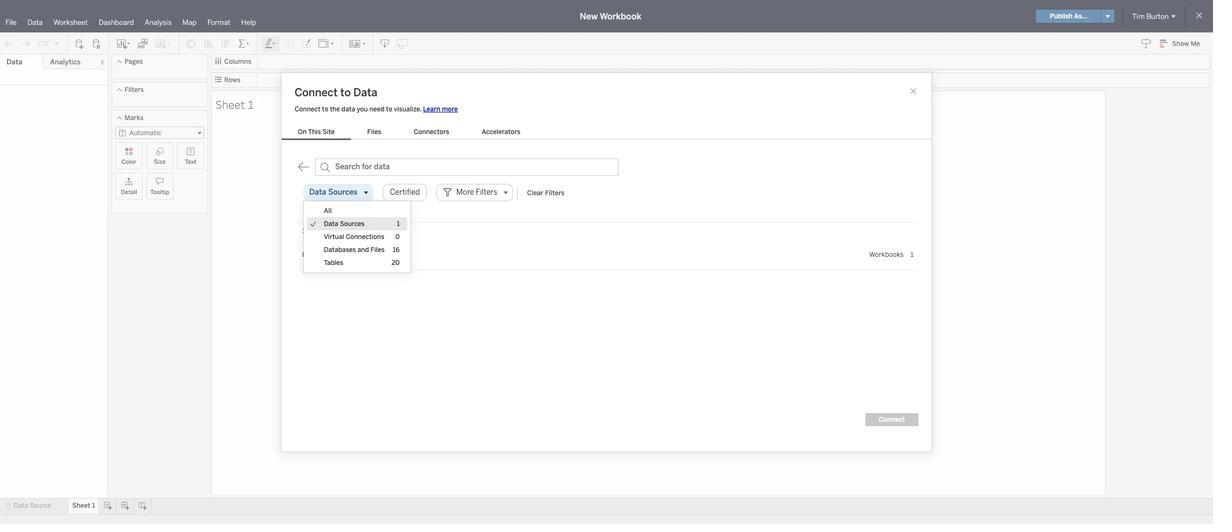 Task type: vqa. For each thing, say whether or not it's contained in the screenshot.


Task type: locate. For each thing, give the bounding box(es) containing it.
data source
[[312, 240, 349, 247], [14, 503, 51, 510]]

0 vertical spatial tim
[[1133, 12, 1145, 20]]

0 horizontal spatial data source
[[14, 503, 51, 510]]

1 vertical spatial sheet
[[72, 503, 90, 510]]

databases and files
[[324, 246, 385, 254]]

1 vertical spatial sources
[[340, 220, 365, 228]]

0 vertical spatial sheet
[[216, 97, 245, 112]]

new data source image
[[74, 38, 85, 49]]

learn more link
[[423, 105, 458, 113]]

help
[[241, 18, 256, 27]]

to right need
[[386, 105, 393, 113]]

burton up data guide icon
[[1147, 12, 1169, 20]]

1 vertical spatial connect
[[295, 105, 321, 113]]

0 vertical spatial sheet 1
[[216, 97, 254, 112]]

highlight image
[[264, 38, 277, 49]]

1 vertical spatial source
[[30, 503, 51, 510]]

sheet 1
[[216, 97, 254, 112], [72, 503, 95, 510]]

fit image
[[318, 38, 335, 49]]

1 vertical spatial data sources
[[324, 220, 365, 228]]

databases
[[324, 246, 356, 254]]

source
[[328, 240, 349, 247], [30, 503, 51, 510]]

to up the data
[[340, 86, 351, 99]]

1
[[248, 97, 254, 112], [303, 209, 306, 217], [397, 220, 400, 228], [911, 251, 914, 259], [92, 503, 95, 510]]

0 vertical spatial data sources
[[309, 188, 358, 197]]

1 vertical spatial list box
[[304, 201, 411, 273]]

on
[[298, 128, 307, 136]]

list box containing on this site
[[282, 126, 537, 140]]

tim burton up data guide icon
[[1133, 12, 1169, 20]]

20
[[392, 259, 400, 267]]

0 horizontal spatial to
[[322, 105, 328, 113]]

0 vertical spatial tim burton
[[1133, 12, 1169, 20]]

to use edit in desktop, save the workbook outside of personal space image
[[397, 38, 408, 49]]

0 vertical spatial connect
[[295, 86, 338, 99]]

marks
[[125, 114, 144, 122]]

virtual connections
[[324, 233, 385, 241]]

connect for connect to data
[[295, 86, 338, 99]]

list box
[[282, 126, 537, 140], [304, 201, 411, 273]]

dashboard
[[99, 18, 134, 27]]

certified button
[[383, 184, 427, 201]]

connect
[[295, 86, 338, 99], [295, 105, 321, 113], [879, 416, 905, 424]]

to for data
[[340, 86, 351, 99]]

data sources
[[309, 188, 358, 197], [324, 220, 365, 228]]

and
[[358, 246, 369, 254]]

sources
[[328, 188, 358, 197], [340, 220, 365, 228]]

new
[[580, 11, 598, 21]]

worksheet
[[53, 18, 88, 27]]

data sources button
[[303, 184, 373, 201]]

this
[[308, 128, 321, 136]]

0 vertical spatial burton
[[1147, 12, 1169, 20]]

visualize.
[[394, 105, 422, 113]]

0 vertical spatial source
[[328, 240, 349, 247]]

me
[[1191, 40, 1201, 48]]

1 horizontal spatial to
[[340, 86, 351, 99]]

0 vertical spatial filters
[[125, 86, 144, 94]]

color
[[121, 159, 137, 166]]

sheet
[[216, 97, 245, 112], [72, 503, 90, 510]]

filters right "clear"
[[545, 190, 565, 197]]

files down connect to the data you need to visualize. learn more
[[367, 128, 381, 136]]

show
[[1173, 40, 1190, 48]]

clear filters button
[[522, 187, 570, 200]]

connect for connect
[[879, 416, 905, 424]]

pause auto updates image
[[92, 38, 102, 49]]

data inside "list box"
[[324, 220, 338, 228]]

connect inside button
[[879, 416, 905, 424]]

workbooks
[[870, 251, 904, 259]]

0 horizontal spatial sheet 1
[[72, 503, 95, 510]]

0
[[395, 233, 400, 241]]

detail
[[121, 189, 137, 196]]

1 horizontal spatial burton
[[1147, 12, 1169, 20]]

tim up data guide icon
[[1133, 12, 1145, 20]]

1 vertical spatial filters
[[545, 190, 565, 197]]

connect button
[[866, 414, 919, 427]]

data sources inside popup button
[[309, 188, 358, 197]]

tooltip
[[150, 189, 169, 196]]

burton down virtual connections
[[340, 251, 362, 259]]

data guide image
[[1141, 38, 1152, 49]]

data
[[342, 105, 355, 113]]

data sources up virtual connections
[[324, 220, 365, 228]]

0 vertical spatial data source
[[312, 240, 349, 247]]

0 horizontal spatial filters
[[125, 86, 144, 94]]

sort ascending image
[[203, 38, 214, 49]]

tim burton
[[1133, 12, 1169, 20], [326, 251, 362, 259]]

0 vertical spatial list box
[[282, 126, 537, 140]]

0 vertical spatial sources
[[328, 188, 358, 197]]

filters up marks at top
[[125, 86, 144, 94]]

1 vertical spatial tim
[[326, 251, 338, 259]]

filters
[[125, 86, 144, 94], [545, 190, 565, 197]]

1 vertical spatial sheet 1
[[72, 503, 95, 510]]

redo image
[[21, 38, 31, 49]]

sources up virtual connections
[[340, 220, 365, 228]]

size
[[154, 159, 166, 166]]

0 horizontal spatial source
[[30, 503, 51, 510]]

workbook
[[600, 11, 642, 21]]

columns
[[224, 58, 252, 66]]

text
[[185, 159, 197, 166]]

burton
[[1147, 12, 1169, 20], [340, 251, 362, 259]]

connect to the data you need to visualize. learn more
[[295, 105, 458, 113]]

new workbook
[[580, 11, 642, 21]]

to
[[340, 86, 351, 99], [322, 105, 328, 113], [386, 105, 393, 113]]

0 horizontal spatial sheet
[[72, 503, 90, 510]]

2 vertical spatial connect
[[879, 416, 905, 424]]

need
[[370, 105, 385, 113]]

1 horizontal spatial tim
[[1133, 12, 1145, 20]]

pages
[[125, 58, 143, 66]]

1 horizontal spatial data source
[[312, 240, 349, 247]]

replay animation image
[[38, 38, 49, 49]]

site
[[323, 128, 335, 136]]

format workbook image
[[301, 38, 312, 49]]

list box containing all
[[304, 201, 411, 273]]

as...
[[1075, 12, 1088, 20]]

data sources up all on the left
[[309, 188, 358, 197]]

accelerators
[[482, 128, 521, 136]]

show me button
[[1155, 35, 1210, 52]]

tim burton up tables
[[326, 251, 362, 259]]

0 horizontal spatial tim burton
[[326, 251, 362, 259]]

on this site
[[298, 128, 335, 136]]

files right and
[[371, 246, 385, 254]]

sources up all on the left
[[328, 188, 358, 197]]

1 horizontal spatial filters
[[545, 190, 565, 197]]

files
[[367, 128, 381, 136], [371, 246, 385, 254]]

tim up tables
[[326, 251, 338, 259]]

superstore
[[302, 226, 348, 236]]

connectors
[[414, 128, 449, 136]]

rows
[[224, 76, 241, 84]]

0 horizontal spatial burton
[[340, 251, 362, 259]]

tim
[[1133, 12, 1145, 20], [326, 251, 338, 259]]

to left the
[[322, 105, 328, 113]]

data
[[27, 18, 43, 27], [7, 58, 22, 66], [354, 86, 378, 99], [309, 188, 326, 197], [324, 220, 338, 228], [312, 240, 326, 247], [14, 503, 28, 510]]

sort descending image
[[221, 38, 231, 49]]

clear sheet image
[[155, 38, 172, 49]]

undo image
[[3, 38, 14, 49]]



Task type: describe. For each thing, give the bounding box(es) containing it.
analytics
[[50, 58, 81, 66]]

download image
[[380, 38, 391, 49]]

format
[[207, 18, 231, 27]]

replay animation image
[[53, 40, 60, 46]]

connections
[[346, 233, 385, 241]]

show me
[[1173, 40, 1201, 48]]

1 horizontal spatial sheet 1
[[216, 97, 254, 112]]

tables
[[324, 259, 343, 267]]

1 vertical spatial burton
[[340, 251, 362, 259]]

clear
[[527, 190, 544, 197]]

1 vertical spatial data source
[[14, 503, 51, 510]]

swap rows and columns image
[[186, 38, 197, 49]]

results
[[308, 209, 328, 217]]

to for the
[[322, 105, 328, 113]]

sources inside popup button
[[328, 188, 358, 197]]

duplicate image
[[138, 38, 148, 49]]

live
[[302, 251, 315, 259]]

totals image
[[238, 38, 251, 49]]

more
[[442, 105, 458, 113]]

publish
[[1050, 12, 1073, 20]]

map
[[182, 18, 197, 27]]

new worksheet image
[[116, 38, 131, 49]]

publish as... button
[[1037, 10, 1101, 23]]

0 horizontal spatial tim
[[326, 251, 338, 259]]

publish as...
[[1050, 12, 1088, 20]]

the
[[330, 105, 340, 113]]

0 vertical spatial files
[[367, 128, 381, 136]]

virtual
[[324, 233, 344, 241]]

analysis
[[145, 18, 172, 27]]

show/hide cards image
[[349, 38, 366, 49]]

2 horizontal spatial to
[[386, 105, 393, 113]]

superstore datasource
[[302, 226, 396, 236]]

filters inside button
[[545, 190, 565, 197]]

learn
[[423, 105, 441, 113]]

clear filters
[[527, 190, 565, 197]]

1 vertical spatial tim burton
[[326, 251, 362, 259]]

file
[[5, 18, 17, 27]]

1 horizontal spatial sheet
[[216, 97, 245, 112]]

1 vertical spatial files
[[371, 246, 385, 254]]

1 results
[[303, 209, 328, 217]]

connect to data
[[295, 86, 378, 99]]

samples
[[373, 251, 401, 259]]

all
[[324, 207, 332, 215]]

collapse image
[[99, 59, 106, 66]]

1 horizontal spatial tim burton
[[1133, 12, 1169, 20]]

certified
[[390, 188, 420, 197]]

connect for connect to the data you need to visualize. learn more
[[295, 105, 321, 113]]

you
[[357, 105, 368, 113]]

datasource
[[350, 226, 396, 236]]

show labels image
[[283, 38, 294, 49]]

data inside popup button
[[309, 188, 326, 197]]

1 horizontal spatial source
[[328, 240, 349, 247]]

16
[[393, 246, 400, 254]]



